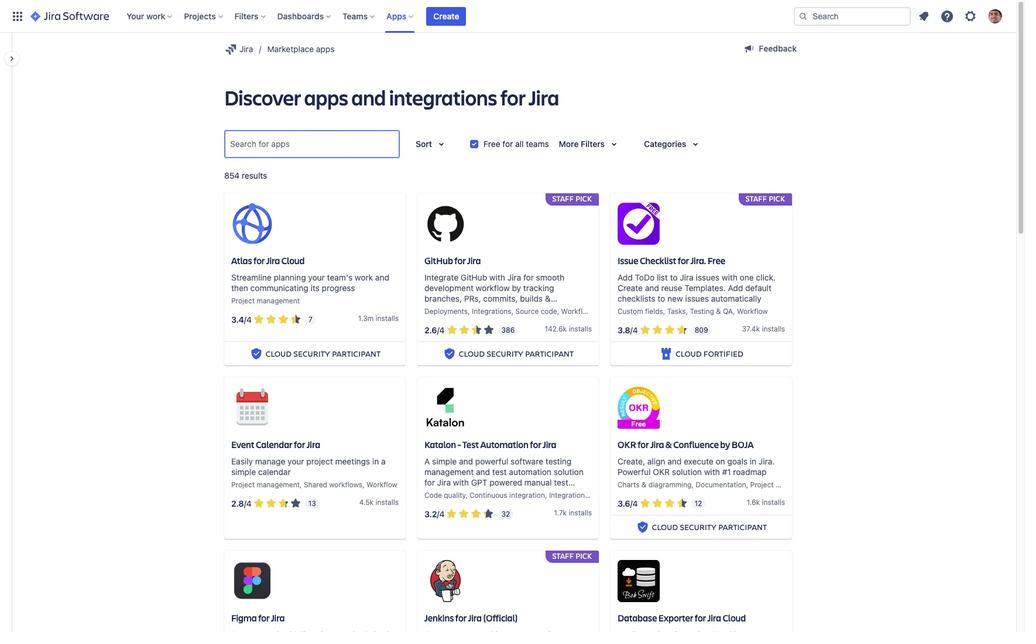 Task type: vqa. For each thing, say whether or not it's contained in the screenshot.
Context Icon
yes



Task type: locate. For each thing, give the bounding box(es) containing it.
list
[[657, 273, 668, 282]]

0 horizontal spatial github
[[425, 254, 453, 267]]

integrations
[[472, 307, 512, 316], [549, 491, 589, 500]]

solution
[[554, 467, 584, 477], [672, 467, 702, 477]]

0 vertical spatial integrations
[[472, 307, 512, 316]]

powerful
[[618, 467, 651, 477]]

your
[[308, 273, 325, 282], [288, 456, 304, 466]]

0 horizontal spatial participant
[[332, 348, 381, 359]]

cloud
[[676, 348, 702, 359]]

1 solution from the left
[[554, 467, 584, 477]]

free left all
[[484, 139, 501, 149]]

discover
[[224, 83, 301, 111]]

cloud security participant down 7
[[266, 348, 381, 359]]

0 horizontal spatial create
[[434, 11, 459, 21]]

with
[[490, 273, 505, 282], [722, 273, 738, 282], [704, 467, 720, 477], [453, 477, 469, 487]]

1 horizontal spatial test
[[554, 477, 569, 487]]

create up checklists
[[618, 283, 643, 293]]

s right 1.7k
[[588, 508, 592, 517]]

github up prs,
[[461, 273, 487, 282]]

s right 1.3m
[[395, 314, 399, 323]]

4 right the 2.8
[[247, 498, 252, 508]]

0 horizontal spatial work
[[146, 11, 165, 21]]

default
[[746, 283, 772, 293]]

source
[[516, 307, 539, 316]]

confluence
[[674, 438, 719, 451]]

participant for atlas for jira cloud
[[332, 348, 381, 359]]

4 for issue
[[633, 325, 638, 335]]

1 horizontal spatial add
[[728, 283, 743, 293]]

calendar
[[258, 467, 291, 477]]

for right figma
[[258, 612, 270, 624]]

participant down the 1.6k
[[719, 521, 767, 532]]

0 vertical spatial free
[[484, 139, 501, 149]]

0 horizontal spatial simple
[[231, 467, 256, 477]]

project up 2.8 / 4
[[231, 480, 255, 489]]

0 horizontal spatial in
[[372, 456, 379, 466]]

1 in from the left
[[372, 456, 379, 466]]

teams
[[526, 139, 549, 149]]

management up the generation
[[425, 467, 474, 477]]

install for atlas for jira cloud
[[376, 314, 395, 323]]

solution down execute
[[672, 467, 702, 477]]

security down 7
[[294, 348, 330, 359]]

by up builds
[[512, 283, 521, 293]]

staff for issue checklist for jira. free
[[746, 194, 767, 204]]

install right 142.6k
[[569, 325, 588, 333]]

code
[[541, 307, 557, 316]]

2 in from the left
[[750, 456, 757, 466]]

your profile and settings image
[[989, 9, 1003, 23]]

security for atlas for jira cloud
[[294, 348, 330, 359]]

with inside create, align and execute on goals in jira. powerful okr solution with #1 roadmap charts & diagramming , documentation , project management
[[704, 467, 720, 477]]

1 horizontal spatial in
[[750, 456, 757, 466]]

0 vertical spatial simple
[[432, 456, 457, 466]]

create,
[[618, 456, 645, 466]]

1 horizontal spatial work
[[355, 273, 373, 282]]

0 horizontal spatial cloud security participant
[[266, 348, 381, 359]]

deployments
[[425, 304, 473, 314]]

project down then
[[231, 297, 255, 305]]

1 vertical spatial jira.
[[759, 456, 775, 466]]

staff for github for jira
[[553, 194, 574, 204]]

/ down then
[[244, 314, 247, 324]]

1 vertical spatial simple
[[231, 467, 256, 477]]

with down on
[[704, 467, 720, 477]]

management down calendar
[[257, 480, 300, 489]]

0 vertical spatial jira.
[[691, 254, 706, 267]]

2.8 / 4
[[231, 498, 252, 508]]

more
[[559, 139, 579, 149]]

3.8
[[618, 325, 631, 335]]

2 horizontal spatial cloud security participant
[[652, 521, 767, 532]]

, left shared
[[300, 480, 302, 489]]

jira software image
[[30, 9, 109, 23], [30, 9, 109, 23]]

marketplace apps
[[267, 44, 335, 54]]

1 vertical spatial your
[[288, 456, 304, 466]]

for up tracking
[[524, 273, 534, 282]]

work inside streamline planning your team's work and then communicating its progress project management
[[355, 273, 373, 282]]

2.8
[[231, 498, 244, 508]]

, down prs,
[[468, 307, 470, 316]]

a
[[381, 456, 386, 466]]

0 vertical spatial filters
[[235, 11, 259, 21]]

install for github for jira
[[569, 325, 588, 333]]

0 horizontal spatial your
[[288, 456, 304, 466]]

0 vertical spatial add
[[618, 273, 633, 282]]

3.6
[[618, 498, 631, 508]]

0 vertical spatial to
[[670, 273, 678, 282]]

install right 37.4k
[[762, 325, 782, 333]]

for up code
[[425, 477, 435, 487]]

2 horizontal spatial security
[[680, 521, 717, 532]]

jira inside add todo list to jira issues with one click. create and reuse templates. add default checklists to new issues automatically custom fields , tasks , testing & qa , workflow
[[680, 273, 694, 282]]

test up powered
[[493, 467, 507, 477]]

integrations
[[389, 83, 497, 111]]

github up "integrate"
[[425, 254, 453, 267]]

4 right 3.8
[[633, 325, 638, 335]]

install right the 1.6k
[[762, 498, 782, 507]]

search image
[[799, 11, 808, 21]]

security down "386"
[[487, 348, 523, 359]]

/ for github
[[437, 325, 440, 335]]

feedback button
[[736, 39, 804, 58]]

test
[[463, 438, 479, 451]]

apps
[[316, 44, 335, 54], [304, 83, 348, 111]]

/ down deployments
[[437, 325, 440, 335]]

0 vertical spatial okr
[[618, 438, 636, 451]]

4 for event
[[247, 498, 252, 508]]

participant for okr for jira & confluence by boja
[[719, 521, 767, 532]]

apps right 'marketplace'
[[316, 44, 335, 54]]

1 vertical spatial okr
[[653, 467, 670, 477]]

your inside easily manage your project meetings in a simple calendar project management , shared workflows , workflow
[[288, 456, 304, 466]]

filters up jira link
[[235, 11, 259, 21]]

(official)
[[483, 612, 518, 624]]

, up '1.7k install s'
[[589, 491, 591, 500]]

free up the templates. at top right
[[708, 254, 726, 267]]

and inside add todo list to jira issues with one click. create and reuse templates. add default checklists to new issues automatically custom fields , tasks , testing & qa , workflow
[[645, 283, 659, 293]]

0 horizontal spatial filters
[[235, 11, 259, 21]]

integration
[[510, 491, 545, 500]]

1 horizontal spatial security
[[487, 348, 523, 359]]

simple inside easily manage your project meetings in a simple calendar project management , shared workflows , workflow
[[231, 467, 256, 477]]

cloud security participant down 12
[[652, 521, 767, 532]]

1 horizontal spatial github
[[461, 273, 487, 282]]

workflow
[[561, 307, 592, 316], [737, 307, 768, 316], [367, 480, 398, 489]]

your inside streamline planning your team's work and then communicating its progress project management
[[308, 273, 325, 282]]

boja
[[732, 438, 754, 451]]

automatically
[[712, 294, 762, 304]]

pick for github for jira
[[576, 194, 592, 204]]

1 vertical spatial work
[[355, 273, 373, 282]]

in inside create, align and execute on goals in jira. powerful okr solution with #1 roadmap charts & diagramming , documentation , project management
[[750, 456, 757, 466]]

workflow
[[476, 283, 510, 293]]

2 horizontal spatial workflow
[[737, 307, 768, 316]]

0 horizontal spatial by
[[512, 283, 521, 293]]

katalon
[[425, 438, 456, 451]]

for right the calendar
[[294, 438, 305, 451]]

1 vertical spatial to
[[658, 294, 666, 304]]

branches,
[[425, 294, 462, 304]]

notifications image
[[917, 9, 931, 23]]

0 horizontal spatial to
[[658, 294, 666, 304]]

/
[[244, 314, 247, 324], [437, 325, 440, 335], [631, 325, 633, 335], [244, 498, 247, 508], [631, 498, 633, 508], [437, 509, 440, 519]]

filters right the more
[[581, 139, 605, 149]]

project inside easily manage your project meetings in a simple calendar project management , shared workflows , workflow
[[231, 480, 255, 489]]

github
[[425, 254, 453, 267], [461, 273, 487, 282]]

project down the roadmap
[[751, 480, 774, 489]]

tasks
[[668, 307, 686, 316]]

issue checklist for jira. free image
[[618, 203, 660, 245]]

jira.
[[691, 254, 706, 267], [759, 456, 775, 466]]

planning
[[274, 273, 306, 282]]

participant down 142.6k
[[525, 348, 574, 359]]

your up its
[[308, 273, 325, 282]]

okr up the create,
[[618, 438, 636, 451]]

0 vertical spatial work
[[146, 11, 165, 21]]

1 vertical spatial integrations
[[549, 491, 589, 500]]

install right 1.7k
[[569, 508, 588, 517]]

cloud security participant down "386"
[[459, 348, 574, 359]]

0 vertical spatial github
[[425, 254, 453, 267]]

create inside add todo list to jira issues with one click. create and reuse templates. add default checklists to new issues automatically custom fields , tasks , testing & qa , workflow
[[618, 283, 643, 293]]

workflow inside easily manage your project meetings in a simple calendar project management , shared workflows , workflow
[[367, 480, 398, 489]]

0 vertical spatial by
[[512, 283, 521, 293]]

0 vertical spatial test
[[493, 467, 507, 477]]

project inside streamline planning your team's work and then communicating its progress project management
[[231, 297, 255, 305]]

solution down testing
[[554, 467, 584, 477]]

management inside create, align and execute on goals in jira. powerful okr solution with #1 roadmap charts & diagramming , documentation , project management
[[776, 480, 819, 489]]

pick for issue checklist for jira. free
[[769, 194, 785, 204]]

workflow up 37.4k
[[737, 307, 768, 316]]

by left boja
[[721, 438, 731, 451]]

with inside add todo list to jira issues with one click. create and reuse templates. add default checklists to new issues automatically custom fields , tasks , testing & qa , workflow
[[722, 273, 738, 282]]

& up code
[[545, 294, 551, 304]]

reuse
[[662, 283, 683, 293]]

by inside 'integrate github with jira for smooth development workflow by tracking branches, prs, commits, builds & deployments within jira'
[[512, 283, 521, 293]]

settings image
[[964, 9, 978, 23]]

staff pick
[[553, 194, 592, 204], [746, 194, 785, 204], [553, 551, 592, 561]]

jira. up the roadmap
[[759, 456, 775, 466]]

issue
[[618, 254, 639, 267]]

diagramming
[[649, 480, 692, 489]]

s for event calendar for jira
[[395, 498, 399, 507]]

management down communicating
[[257, 297, 300, 305]]

to
[[670, 273, 678, 282], [658, 294, 666, 304]]

0 vertical spatial apps
[[316, 44, 335, 54]]

solution inside a simple and powerful software testing management and test automation solution for jira with gpt powered manual test generation
[[554, 467, 584, 477]]

in inside easily manage your project meetings in a simple calendar project management , shared workflows , workflow
[[372, 456, 379, 466]]

fortified
[[704, 348, 744, 359]]

new
[[668, 294, 683, 304]]

projects
[[184, 11, 216, 21]]

/ down easily
[[244, 498, 247, 508]]

create inside button
[[434, 11, 459, 21]]

1 horizontal spatial filters
[[581, 139, 605, 149]]

/ for atlas
[[244, 314, 247, 324]]

4 right 3.4
[[247, 314, 252, 324]]

1 horizontal spatial solution
[[672, 467, 702, 477]]

for right jenkins
[[456, 612, 467, 624]]

with up quality
[[453, 477, 469, 487]]

/ for issue
[[631, 325, 633, 335]]

& inside create, align and execute on goals in jira. powerful okr solution with #1 roadmap charts & diagramming , documentation , project management
[[642, 480, 647, 489]]

issues up the templates. at top right
[[696, 273, 720, 282]]

jira inside a simple and powerful software testing management and test automation solution for jira with gpt powered manual test generation
[[437, 477, 451, 487]]

security
[[294, 348, 330, 359], [487, 348, 523, 359], [680, 521, 717, 532]]

4
[[247, 314, 252, 324], [440, 325, 445, 335], [633, 325, 638, 335], [247, 498, 252, 508], [633, 498, 638, 508], [440, 509, 445, 519]]

1 horizontal spatial okr
[[653, 467, 670, 477]]

1 vertical spatial issues
[[686, 294, 709, 304]]

install for issue checklist for jira. free
[[762, 325, 782, 333]]

2 horizontal spatial participant
[[719, 521, 767, 532]]

solution for ,
[[672, 467, 702, 477]]

simple inside a simple and powerful software testing management and test automation solution for jira with gpt powered manual test generation
[[432, 456, 457, 466]]

add up automatically
[[728, 283, 743, 293]]

Search field
[[794, 7, 911, 25]]

with up workflow
[[490, 273, 505, 282]]

your up calendar
[[288, 456, 304, 466]]

2 solution from the left
[[672, 467, 702, 477]]

Search for apps field
[[227, 134, 398, 155]]

1 vertical spatial apps
[[304, 83, 348, 111]]

banner
[[0, 0, 1017, 33]]

apps
[[387, 11, 407, 21]]

create button
[[427, 7, 467, 25]]

security down 12
[[680, 521, 717, 532]]

3.2
[[425, 509, 437, 519]]

1 horizontal spatial workflow
[[561, 307, 592, 316]]

4 right 3.2
[[440, 509, 445, 519]]

create right apps dropdown button
[[434, 11, 459, 21]]

1 vertical spatial github
[[461, 273, 487, 282]]

& left confluence
[[666, 438, 672, 451]]

simple right a
[[432, 456, 457, 466]]

0 vertical spatial issues
[[696, 273, 720, 282]]

& right charts
[[642, 480, 647, 489]]

then
[[231, 283, 248, 293]]

results
[[242, 170, 267, 180]]

workflow inside add todo list to jira issues with one click. create and reuse templates. add default checklists to new issues automatically custom fields , tasks , testing & qa , workflow
[[737, 307, 768, 316]]

/ for katalon
[[437, 509, 440, 519]]

1 horizontal spatial by
[[721, 438, 731, 451]]

0 horizontal spatial test
[[493, 467, 507, 477]]

1 vertical spatial filters
[[581, 139, 605, 149]]

s right the 1.6k
[[782, 498, 785, 507]]

1 horizontal spatial simple
[[432, 456, 457, 466]]

simple down easily
[[231, 467, 256, 477]]

, down "manual"
[[545, 491, 547, 500]]

management up 1.6k install s in the bottom of the page
[[776, 480, 819, 489]]

for
[[501, 83, 526, 111], [503, 139, 513, 149], [254, 254, 265, 267], [455, 254, 466, 267], [678, 254, 689, 267], [524, 273, 534, 282], [294, 438, 305, 451], [530, 438, 542, 451], [638, 438, 649, 451], [425, 477, 435, 487], [258, 612, 270, 624], [456, 612, 467, 624], [695, 612, 706, 624]]

1 vertical spatial test
[[554, 477, 569, 487]]

, down the roadmap
[[747, 480, 749, 489]]

0 horizontal spatial solution
[[554, 467, 584, 477]]

apps up "search for apps" field
[[304, 83, 348, 111]]

/ down code
[[437, 509, 440, 519]]

s right 4.5k
[[395, 498, 399, 507]]

workflow up 142.6k install s
[[561, 307, 592, 316]]

0 vertical spatial create
[[434, 11, 459, 21]]

work right team's
[[355, 273, 373, 282]]

integrations up '1.7k install s'
[[549, 491, 589, 500]]

solution inside create, align and execute on goals in jira. powerful okr solution with #1 roadmap charts & diagramming , documentation , project management
[[672, 467, 702, 477]]

, left testing
[[686, 307, 688, 316]]

1 horizontal spatial integrations
[[549, 491, 589, 500]]

workflows
[[329, 480, 363, 489]]

project
[[231, 297, 255, 305], [231, 480, 255, 489], [751, 480, 774, 489]]

click.
[[756, 273, 776, 282]]

1 vertical spatial free
[[708, 254, 726, 267]]

for inside the figma for jira link
[[258, 612, 270, 624]]

& left "qa"
[[716, 307, 721, 316]]

4 for github
[[440, 325, 445, 335]]

todo
[[635, 273, 655, 282]]

test down testing
[[554, 477, 569, 487]]

cloud security participant for atlas for jira cloud
[[266, 348, 381, 359]]

1 horizontal spatial create
[[618, 283, 643, 293]]

figma
[[231, 612, 257, 624]]

staff for jenkins for jira (official)
[[553, 551, 574, 561]]

0 horizontal spatial integrations
[[472, 307, 512, 316]]

1 vertical spatial add
[[728, 283, 743, 293]]

add down issue
[[618, 273, 633, 282]]

okr for jira & confluence by boja image
[[618, 387, 660, 429]]

participant down 1.3m
[[332, 348, 381, 359]]

, left continuous
[[466, 491, 468, 500]]

automation
[[481, 438, 529, 451]]

7
[[309, 315, 313, 324]]

0 vertical spatial your
[[308, 273, 325, 282]]

,
[[468, 307, 470, 316], [512, 307, 514, 316], [557, 307, 560, 316], [664, 307, 666, 316], [686, 307, 688, 316], [733, 307, 735, 316], [300, 480, 302, 489], [363, 480, 365, 489], [692, 480, 694, 489], [747, 480, 749, 489], [466, 491, 468, 500], [545, 491, 547, 500], [589, 491, 591, 500]]

1 horizontal spatial your
[[308, 273, 325, 282]]

with inside a simple and powerful software testing management and test automation solution for jira with gpt powered manual test generation
[[453, 477, 469, 487]]

cloud security participant
[[266, 348, 381, 359], [459, 348, 574, 359], [652, 521, 767, 532]]

1 vertical spatial create
[[618, 283, 643, 293]]

/ down charts
[[631, 498, 633, 508]]

more filters
[[559, 139, 605, 149]]

your for jira
[[288, 456, 304, 466]]

install right 4.5k
[[376, 498, 395, 507]]

4 right the 3.6 in the bottom of the page
[[633, 498, 638, 508]]

in up the roadmap
[[750, 456, 757, 466]]

exporter
[[659, 612, 694, 624]]

management
[[257, 297, 300, 305], [425, 467, 474, 477], [257, 480, 300, 489], [776, 480, 819, 489]]

context icon image
[[224, 42, 238, 56], [224, 42, 238, 56]]

s right 37.4k
[[782, 325, 785, 333]]

jira. up the templates. at top right
[[691, 254, 706, 267]]

cloud fortified app badge image
[[660, 347, 674, 361]]

workflow up 4.5k install s
[[367, 480, 398, 489]]

0 horizontal spatial security
[[294, 348, 330, 359]]

help image
[[941, 9, 955, 23]]

in left a
[[372, 456, 379, 466]]

event calendar for jira image
[[231, 387, 274, 429]]

streamline planning your team's work and then communicating its progress project management
[[231, 273, 389, 305]]

, down automatically
[[733, 307, 735, 316]]

0 horizontal spatial workflow
[[367, 480, 398, 489]]

1 horizontal spatial jira.
[[759, 456, 775, 466]]

4 right the 2.6 at the bottom
[[440, 325, 445, 335]]



Task type: describe. For each thing, give the bounding box(es) containing it.
37.4k
[[742, 325, 760, 333]]

37.4k install s
[[742, 325, 785, 333]]

shared
[[304, 480, 327, 489]]

s for github for jira
[[588, 325, 592, 333]]

team's
[[327, 273, 353, 282]]

apps for marketplace
[[316, 44, 335, 54]]

security for okr for jira & confluence by boja
[[680, 521, 717, 532]]

0 horizontal spatial jira.
[[691, 254, 706, 267]]

database exporter for jira cloud link
[[611, 551, 792, 632]]

manual
[[525, 477, 552, 487]]

1 horizontal spatial to
[[670, 273, 678, 282]]

for inside jenkins for jira (official) link
[[456, 612, 467, 624]]

filters inside popup button
[[235, 11, 259, 21]]

katalon - test automation for jira image
[[425, 387, 467, 429]]

, up 4.5k
[[363, 480, 365, 489]]

cloud fortified
[[676, 348, 744, 359]]

3.6 / 4
[[618, 498, 638, 508]]

s for okr for jira & confluence by boja
[[782, 498, 785, 507]]

for inside a simple and powerful software testing management and test automation solution for jira with gpt powered manual test generation
[[425, 477, 435, 487]]

tracking
[[524, 283, 554, 293]]

atlas
[[231, 254, 252, 267]]

for right "checklist"
[[678, 254, 689, 267]]

calendar
[[256, 438, 293, 451]]

s for issue checklist for jira. free
[[782, 325, 785, 333]]

-
[[458, 438, 461, 451]]

software
[[511, 456, 544, 466]]

sidebar navigation image
[[0, 47, 26, 70]]

for up free for all teams
[[501, 83, 526, 111]]

its
[[311, 283, 320, 293]]

your for cloud
[[308, 273, 325, 282]]

1 vertical spatial by
[[721, 438, 731, 451]]

0 horizontal spatial okr
[[618, 438, 636, 451]]

deployments , integrations , source code , workflow
[[425, 307, 592, 316]]

easily
[[231, 456, 253, 466]]

teams button
[[339, 7, 380, 25]]

github inside 'integrate github with jira for smooth development workflow by tracking branches, prs, commits, builds & deployments within jira'
[[461, 273, 487, 282]]

staff pick for issue checklist for jira. free
[[746, 194, 785, 204]]

1 horizontal spatial participant
[[525, 348, 574, 359]]

for up the create,
[[638, 438, 649, 451]]

solution for test
[[554, 467, 584, 477]]

deployments
[[425, 307, 468, 316]]

3.8 / 4
[[618, 325, 638, 335]]

testing
[[690, 307, 714, 316]]

for right atlas
[[254, 254, 265, 267]]

and inside streamline planning your team's work and then communicating its progress project management
[[375, 273, 389, 282]]

1.7k install s
[[554, 508, 592, 517]]

/ for okr
[[631, 498, 633, 508]]

development
[[425, 283, 474, 293]]

apps for discover
[[304, 83, 348, 111]]

atlas for jira cloud
[[231, 254, 305, 267]]

documentation
[[696, 480, 747, 489]]

powered
[[490, 477, 523, 487]]

1.6k
[[747, 498, 760, 507]]

figma for jira image
[[231, 560, 274, 602]]

for inside 'integrate github with jira for smooth development workflow by tracking branches, prs, commits, builds & deployments within jira'
[[524, 273, 534, 282]]

2.6 / 4
[[425, 325, 445, 335]]

142.6k
[[545, 325, 567, 333]]

dashboards
[[277, 11, 324, 21]]

figma for jira link
[[224, 551, 406, 632]]

0 horizontal spatial add
[[618, 273, 633, 282]]

checklist
[[640, 254, 677, 267]]

katalon - test automation for jira
[[425, 438, 557, 451]]

, down execute
[[692, 480, 694, 489]]

0 horizontal spatial free
[[484, 139, 501, 149]]

& inside add todo list to jira issues with one click. create and reuse templates. add default checklists to new issues automatically custom fields , tasks , testing & qa , workflow
[[716, 307, 721, 316]]

for up "integrate"
[[455, 254, 466, 267]]

manage
[[255, 456, 285, 466]]

3.4
[[231, 314, 244, 324]]

4.5k install s
[[359, 498, 399, 507]]

work inside your work popup button
[[146, 11, 165, 21]]

jenkins for jira (official) image
[[425, 560, 467, 602]]

marketplace apps link
[[267, 42, 335, 56]]

primary element
[[7, 0, 794, 33]]

s for katalon - test automation for jira
[[588, 508, 592, 517]]

project inside create, align and execute on goals in jira. powerful okr solution with #1 roadmap charts & diagramming , documentation , project management
[[751, 480, 774, 489]]

builds
[[520, 294, 543, 304]]

database exporter for jira cloud
[[618, 612, 746, 624]]

for up software
[[530, 438, 542, 451]]

management inside streamline planning your team's work and then communicating its progress project management
[[257, 297, 300, 305]]

and inside create, align and execute on goals in jira. powerful okr solution with #1 roadmap charts & diagramming , documentation , project management
[[668, 456, 682, 466]]

projects button
[[181, 7, 228, 25]]

2.6
[[425, 325, 437, 335]]

charts
[[618, 480, 640, 489]]

custom
[[618, 307, 643, 316]]

appswitcher icon image
[[11, 9, 25, 23]]

s for atlas for jira cloud
[[395, 314, 399, 323]]

install for katalon - test automation for jira
[[569, 508, 588, 517]]

execute
[[684, 456, 714, 466]]

install for okr for jira & confluence by boja
[[762, 498, 782, 507]]

generation
[[425, 488, 465, 498]]

smooth
[[536, 273, 565, 282]]

integrate github with jira for smooth development workflow by tracking branches, prs, commits, builds & deployments within jira
[[425, 273, 565, 314]]

a
[[425, 456, 430, 466]]

for left all
[[503, 139, 513, 149]]

prs,
[[464, 294, 481, 304]]

communicating
[[251, 283, 309, 293]]

free for all teams
[[484, 139, 549, 149]]

1.7k
[[554, 508, 567, 517]]

4 for atlas
[[247, 314, 252, 324]]

code
[[425, 491, 442, 500]]

banner containing your work
[[0, 0, 1017, 33]]

jira. inside create, align and execute on goals in jira. powerful okr solution with #1 roadmap charts & diagramming , documentation , project management
[[759, 456, 775, 466]]

4 for okr
[[633, 498, 638, 508]]

okr inside create, align and execute on goals in jira. powerful okr solution with #1 roadmap charts & diagramming , documentation , project management
[[653, 467, 670, 477]]

discover apps and integrations for jira
[[224, 83, 559, 111]]

qa
[[723, 307, 733, 316]]

pick for jenkins for jira (official)
[[576, 551, 592, 561]]

easily manage your project meetings in a simple calendar project management , shared workflows , workflow
[[231, 456, 398, 489]]

1 horizontal spatial cloud security participant
[[459, 348, 574, 359]]

jenkins for jira (official) link
[[418, 551, 599, 632]]

142.6k install s
[[545, 325, 592, 333]]

progress
[[322, 283, 355, 293]]

database exporter for jira cloud image
[[618, 560, 660, 602]]

staff pick for github for jira
[[553, 194, 592, 204]]

for inside database exporter for jira cloud link
[[695, 612, 706, 624]]

, left tasks
[[664, 307, 666, 316]]

with inside 'integrate github with jira for smooth development workflow by tracking branches, prs, commits, builds & deployments within jira'
[[490, 273, 505, 282]]

commits,
[[483, 294, 518, 304]]

create, align and execute on goals in jira. powerful okr solution with #1 roadmap charts & diagramming , documentation , project management
[[618, 456, 819, 489]]

1.6k install s
[[747, 498, 785, 507]]

streamline
[[231, 273, 272, 282]]

32
[[502, 509, 510, 518]]

templates.
[[685, 283, 726, 293]]

your work button
[[123, 7, 177, 25]]

roadmap
[[734, 467, 767, 477]]

atlas for jira cloud image
[[231, 203, 274, 245]]

1 horizontal spatial free
[[708, 254, 726, 267]]

feedback
[[759, 43, 797, 53]]

cloud security participant for okr for jira & confluence by boja
[[652, 521, 767, 532]]

github for jira image
[[425, 203, 467, 245]]

checklists
[[618, 294, 656, 304]]

jenkins
[[425, 612, 454, 624]]

goals
[[728, 456, 748, 466]]

& inside 'integrate github with jira for smooth development workflow by tracking branches, prs, commits, builds & deployments within jira'
[[545, 294, 551, 304]]

project
[[307, 456, 333, 466]]

jira link
[[224, 42, 253, 56]]

management inside easily manage your project meetings in a simple calendar project management , shared workflows , workflow
[[257, 480, 300, 489]]

powerful
[[476, 456, 509, 466]]

, left source
[[512, 307, 514, 316]]

13
[[309, 499, 316, 508]]

staff pick for jenkins for jira (official)
[[553, 551, 592, 561]]

4 for katalon
[[440, 509, 445, 519]]

4.5k
[[359, 498, 374, 507]]

/ for event
[[244, 498, 247, 508]]

, up 142.6k
[[557, 307, 560, 316]]

install for event calendar for jira
[[376, 498, 395, 507]]

management inside a simple and powerful software testing management and test automation solution for jira with gpt powered manual test generation
[[425, 467, 474, 477]]

issue checklist for jira. free
[[618, 254, 726, 267]]

809
[[695, 326, 708, 334]]



